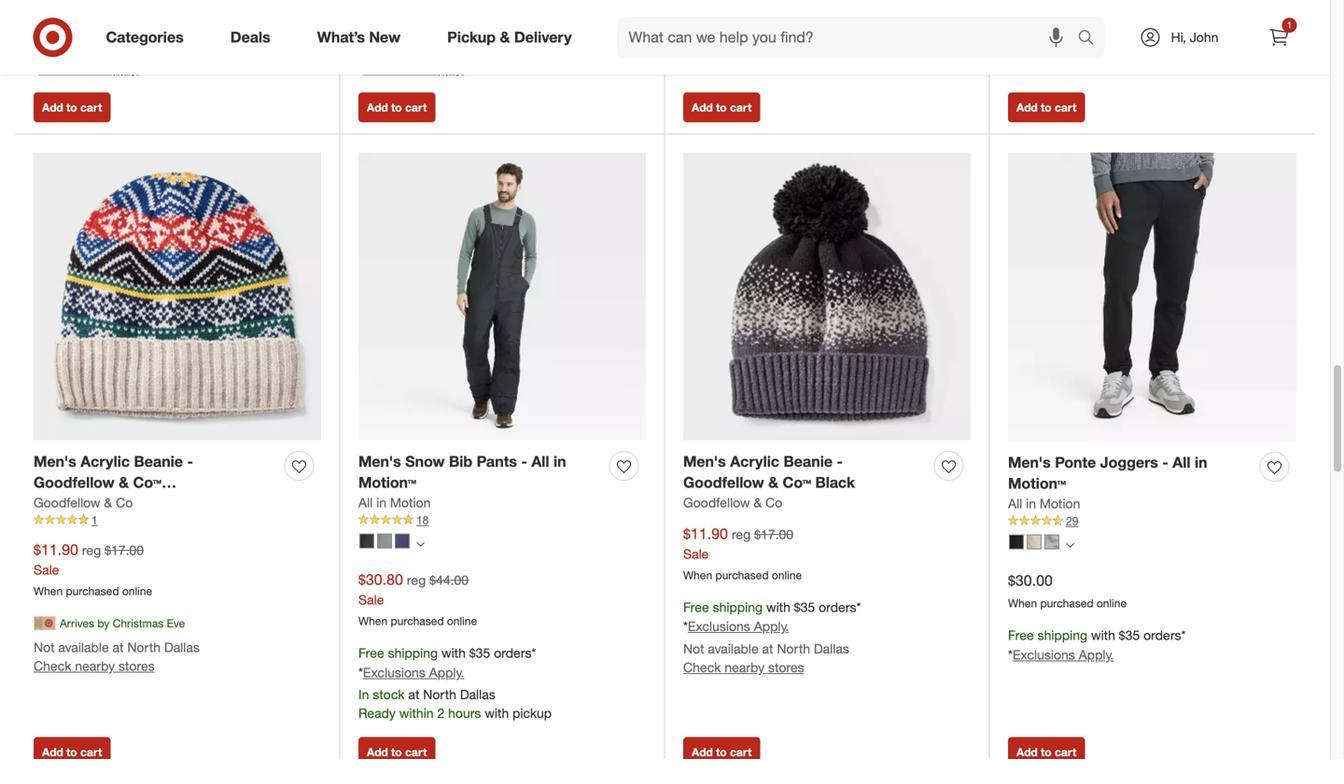 Task type: vqa. For each thing, say whether or not it's contained in the screenshot.
Green icon
no



Task type: locate. For each thing, give the bounding box(es) containing it.
to
[[66, 100, 77, 114], [391, 100, 402, 114], [716, 100, 727, 114], [1041, 100, 1052, 114]]

3 add to cart from the left
[[692, 100, 752, 114]]

online down '29' "link"
[[1097, 596, 1127, 610]]

2 horizontal spatial reg
[[732, 526, 751, 543]]

reg left $44.00
[[407, 572, 426, 589]]

0 horizontal spatial all in motion
[[359, 495, 431, 511]]

all in motion for snow
[[359, 495, 431, 511]]

0 horizontal spatial all colors element
[[417, 538, 425, 549]]

all in motion up 29
[[1009, 496, 1081, 512]]

at inside the free shipping with $35 orders* * exclusions apply. not available at north dallas check nearby stores
[[763, 641, 774, 657]]

online for men's acrylic beanie - goodfellow & co™ black
[[772, 568, 802, 582]]

stores inside not available at north dallas check nearby stores
[[119, 658, 155, 674]]

1 horizontal spatial motion™
[[1009, 475, 1067, 493]]

reg for motion™
[[407, 572, 426, 589]]

0 horizontal spatial $11.90 reg $17.00 sale when purchased online
[[34, 541, 152, 598]]

dallas inside free shipping with $35 orders* * exclusions apply. in stock at  north dallas ready within 2 hours with pickup
[[460, 687, 496, 703]]

when
[[34, 10, 63, 24], [684, 568, 713, 582], [34, 584, 63, 598], [1009, 596, 1038, 610], [359, 614, 388, 628]]

sale
[[684, 546, 709, 562], [34, 562, 59, 578], [359, 592, 384, 608]]

$30.00
[[1009, 572, 1053, 590]]

all colors image
[[417, 540, 425, 549], [1067, 541, 1075, 550]]

2 goodfellow & co link from the left
[[684, 494, 783, 512]]

1 add from the left
[[42, 100, 63, 114]]

1 horizontal spatial goodfellow & co
[[684, 495, 783, 511]]

free inside free shipping with $35 orders* * exclusions apply. in stock at  north dallas ready within 2 hours with pickup
[[359, 645, 385, 661]]

1 horizontal spatial co
[[766, 495, 783, 511]]

1 horizontal spatial $11.90 reg $17.00 sale when purchased online
[[684, 525, 802, 582]]

stores
[[119, 658, 155, 674], [769, 659, 805, 676]]

arrives by christmas eve
[[60, 616, 185, 630]]

all colors element right light gray icon
[[1067, 539, 1075, 550]]

at
[[113, 639, 124, 656], [763, 641, 774, 657], [409, 687, 420, 703]]

all colors image right the navy image
[[417, 540, 425, 549]]

nearby
[[75, 658, 115, 674], [725, 659, 765, 676]]

with inside the free shipping with $35 orders* * exclusions apply. not available at north dallas check nearby stores
[[767, 599, 791, 615]]

reg inside $30.80 reg $44.00 sale when purchased online
[[407, 572, 426, 589]]

north inside not available at north dallas check nearby stores
[[127, 639, 161, 656]]

not
[[34, 639, 55, 656], [684, 641, 705, 657]]

online inside $30.00 when purchased online
[[1097, 596, 1127, 610]]

men's inside men's acrylic beanie - goodfellow & co™ cream/blue/red
[[34, 452, 76, 471]]

motion up 29
[[1040, 496, 1081, 512]]

dallas for men's snow bib pants - all in motion™
[[460, 687, 496, 703]]

christmas
[[113, 616, 164, 630]]

online up christmas
[[122, 584, 152, 598]]

all in motion
[[359, 495, 431, 511], [1009, 496, 1081, 512]]

purchased down $30.00
[[1041, 596, 1094, 610]]

0 horizontal spatial dallas
[[164, 639, 200, 656]]

$11.90 reg $17.00 sale when purchased online up by
[[34, 541, 152, 598]]

in right "pants"
[[554, 452, 567, 471]]

co™ inside men's acrylic beanie - goodfellow & co™ cream/blue/red
[[133, 474, 162, 492]]

0 horizontal spatial check nearby stores button
[[34, 657, 155, 676]]

north
[[127, 639, 161, 656], [777, 641, 811, 657], [423, 687, 457, 703]]

exclusions
[[688, 41, 751, 58], [1013, 42, 1076, 59], [38, 60, 101, 76], [363, 60, 426, 76], [688, 618, 751, 635], [1013, 647, 1076, 663], [363, 664, 426, 681]]

all in motion link up 18
[[359, 494, 431, 512]]

0 horizontal spatial 1
[[92, 513, 98, 527]]

0 horizontal spatial all in motion link
[[359, 494, 431, 512]]

1 horizontal spatial sale
[[359, 592, 384, 608]]

exclusions inside the free shipping with $35 orders* * exclusions apply. not available at north dallas check nearby stores
[[688, 618, 751, 635]]

black image
[[360, 534, 374, 548]]

when for men's snow bib pants - all in motion™
[[359, 614, 388, 628]]

available inside the free shipping with $35 orders* * exclusions apply. not available at north dallas check nearby stores
[[708, 641, 759, 657]]

shipping
[[713, 22, 763, 38], [1038, 23, 1088, 39], [63, 41, 113, 57], [388, 41, 438, 57], [713, 599, 763, 615], [1038, 627, 1088, 643], [388, 645, 438, 661]]

reg down men's acrylic beanie - goodfellow & co™ black
[[732, 526, 751, 543]]

What can we help you find? suggestions appear below search field
[[618, 17, 1083, 58]]

acrylic inside men's acrylic beanie - goodfellow & co™ cream/blue/red
[[80, 452, 130, 471]]

0 horizontal spatial north
[[127, 639, 161, 656]]

co™ up 'cream/blue/red'
[[133, 474, 162, 492]]

not inside the free shipping with $35 orders* * exclusions apply. not available at north dallas check nearby stores
[[684, 641, 705, 657]]

1 to from the left
[[66, 100, 77, 114]]

reg down 'cream/blue/red'
[[82, 542, 101, 559]]

18 link
[[359, 512, 646, 529]]

add to cart
[[42, 100, 102, 114], [367, 100, 427, 114], [692, 100, 752, 114], [1017, 100, 1077, 114]]

motion up 18
[[390, 495, 431, 511]]

reg
[[732, 526, 751, 543], [82, 542, 101, 559], [407, 572, 426, 589]]

north inside free shipping with $35 orders* * exclusions apply. in stock at  north dallas ready within 2 hours with pickup
[[423, 687, 457, 703]]

3 add from the left
[[692, 100, 713, 114]]

north for men's acrylic beanie - goodfellow & co™ black
[[777, 641, 811, 657]]

1 horizontal spatial at
[[409, 687, 420, 703]]

motion™ inside men's ponte joggers - all in motion™
[[1009, 475, 1067, 493]]

0 horizontal spatial available
[[58, 639, 109, 656]]

free shipping with $35 orders* * exclusions apply. not available at north dallas check nearby stores
[[684, 599, 861, 676]]

joggers
[[1101, 453, 1159, 472]]

all inside men's snow bib pants - all in motion™
[[532, 452, 550, 471]]

1 co from the left
[[116, 495, 133, 511]]

0 horizontal spatial co
[[116, 495, 133, 511]]

in inside men's ponte joggers - all in motion™
[[1195, 453, 1208, 472]]

dallas inside not available at north dallas check nearby stores
[[164, 639, 200, 656]]

2 horizontal spatial at
[[763, 641, 774, 657]]

co™ for black
[[783, 474, 812, 492]]

check
[[34, 658, 71, 674], [684, 659, 721, 676]]

1
[[1288, 19, 1293, 31], [92, 513, 98, 527]]

orders* inside free shipping with $35 orders* * exclusions apply. in stock at  north dallas ready within 2 hours with pickup
[[494, 645, 536, 661]]

&
[[500, 28, 510, 46], [119, 474, 129, 492], [769, 474, 779, 492], [104, 495, 112, 511], [754, 495, 762, 511]]

$11.90 down 'cream/blue/red'
[[34, 541, 78, 559]]

$11.90 reg $17.00 sale when purchased online down men's acrylic beanie - goodfellow & co™ black
[[684, 525, 802, 582]]

$30.80 reg $44.00 sale when purchased online
[[359, 571, 477, 628]]

1 horizontal spatial acrylic
[[730, 452, 780, 471]]

men's ponte joggers - all in motion™ image
[[1009, 153, 1297, 441], [1009, 153, 1297, 441]]

0 vertical spatial 1 link
[[1259, 17, 1300, 58]]

all in motion link up 29
[[1009, 495, 1081, 513]]

1 horizontal spatial north
[[423, 687, 457, 703]]

available
[[58, 639, 109, 656], [708, 641, 759, 657]]

ponte
[[1055, 453, 1097, 472]]

men's snow bib pants - all in motion™
[[359, 452, 567, 492]]

with
[[767, 22, 791, 38], [1092, 23, 1116, 39], [117, 41, 141, 57], [442, 41, 466, 57], [767, 599, 791, 615], [1092, 627, 1116, 643], [442, 645, 466, 661], [485, 705, 509, 722]]

free shipping with $35 orders* * exclusions apply. in stock at  north dallas ready within 2 hours with pickup
[[359, 645, 552, 722]]

orders*
[[819, 22, 861, 38], [1144, 23, 1186, 39], [169, 41, 211, 57], [494, 41, 536, 57], [819, 599, 861, 615], [1144, 627, 1186, 643], [494, 645, 536, 661]]

apply. inside free shipping with $35 orders* * exclusions apply. in stock at  north dallas ready within 2 hours with pickup
[[429, 664, 464, 681]]

add to cart for 3rd add to cart button from right
[[367, 100, 427, 114]]

2 add to cart from the left
[[367, 100, 427, 114]]

$11.90 reg $17.00 sale when purchased online
[[684, 525, 802, 582], [34, 541, 152, 598]]

online for men's acrylic beanie - goodfellow & co™ cream/blue/red
[[122, 584, 152, 598]]

men's snow bib pants - all in motion™ image
[[359, 153, 646, 440], [359, 153, 646, 440]]

1 horizontal spatial $11.90
[[684, 525, 728, 543]]

$11.90 for men's acrylic beanie - goodfellow & co™ cream/blue/red
[[34, 541, 78, 559]]

arrives
[[60, 616, 94, 630]]

beanie
[[134, 452, 183, 471], [784, 452, 833, 471]]

0 horizontal spatial check
[[34, 658, 71, 674]]

2 horizontal spatial dallas
[[814, 641, 850, 657]]

-
[[187, 452, 193, 471], [521, 452, 528, 471], [837, 452, 843, 471], [1163, 453, 1169, 472]]

in
[[554, 452, 567, 471], [1195, 453, 1208, 472], [377, 495, 387, 511], [1027, 496, 1037, 512]]

apply.
[[754, 41, 789, 58], [1079, 42, 1114, 59], [104, 60, 139, 76], [429, 60, 464, 76], [754, 618, 789, 635], [1079, 647, 1114, 663], [429, 664, 464, 681]]

1 horizontal spatial $17.00
[[755, 526, 794, 543]]

in right "joggers"
[[1195, 453, 1208, 472]]

2
[[438, 705, 445, 722]]

$17.00 for black
[[755, 526, 794, 543]]

1 horizontal spatial available
[[708, 641, 759, 657]]

0 horizontal spatial motion™
[[359, 474, 417, 492]]

0 horizontal spatial $17.00
[[105, 542, 144, 559]]

goodfellow & co
[[34, 495, 133, 511], [684, 495, 783, 511]]

men's acrylic beanie - goodfellow & co™ cream/blue/red
[[34, 452, 193, 513]]

by
[[98, 616, 110, 630]]

2 acrylic from the left
[[730, 452, 780, 471]]

- inside men's acrylic beanie - goodfellow & co™ black
[[837, 452, 843, 471]]

men's ponte joggers - all in motion™
[[1009, 453, 1208, 493]]

0 horizontal spatial 1 link
[[34, 512, 321, 529]]

co™
[[133, 474, 162, 492], [783, 474, 812, 492]]

all
[[532, 452, 550, 471], [1173, 453, 1191, 472], [359, 495, 373, 511], [1009, 496, 1023, 512]]

all right "pants"
[[532, 452, 550, 471]]

co
[[116, 495, 133, 511], [766, 495, 783, 511]]

1 horizontal spatial not
[[684, 641, 705, 657]]

within
[[400, 705, 434, 722]]

1 cart from the left
[[80, 100, 102, 114]]

apply. inside the free shipping with $35 orders* * exclusions apply. not available at north dallas check nearby stores
[[754, 618, 789, 635]]

men's ponte joggers - all in motion™ link
[[1009, 452, 1253, 495]]

motion™ down ponte
[[1009, 475, 1067, 493]]

reg for cream/blue/red
[[82, 542, 101, 559]]

goodfellow inside men's acrylic beanie - goodfellow & co™ black
[[684, 474, 765, 492]]

all colors element
[[417, 538, 425, 549], [1067, 539, 1075, 550]]

- inside men's snow bib pants - all in motion™
[[521, 452, 528, 471]]

acrylic inside men's acrylic beanie - goodfellow & co™ black
[[730, 452, 780, 471]]

online up the free shipping with $35 orders* * exclusions apply. not available at north dallas check nearby stores at the right bottom of the page
[[772, 568, 802, 582]]

1 horizontal spatial stores
[[769, 659, 805, 676]]

2 co™ from the left
[[783, 474, 812, 492]]

1 goodfellow & co from the left
[[34, 495, 133, 511]]

1 horizontal spatial check nearby stores button
[[684, 658, 805, 677]]

all up black icon
[[1009, 496, 1023, 512]]

when inside $30.80 reg $44.00 sale when purchased online
[[359, 614, 388, 628]]

light gray image
[[1045, 534, 1060, 549]]

1 co™ from the left
[[133, 474, 162, 492]]

0 horizontal spatial acrylic
[[80, 452, 130, 471]]

men's snow bib pants - all in motion™ link
[[359, 451, 602, 494]]

motion™
[[359, 474, 417, 492], [1009, 475, 1067, 493]]

- for men's acrylic beanie - goodfellow & co™ black
[[837, 452, 843, 471]]

2 to from the left
[[391, 100, 402, 114]]

hours
[[448, 705, 481, 722]]

men's acrylic beanie - goodfellow & co™ black
[[684, 452, 856, 492]]

co™ inside men's acrylic beanie - goodfellow & co™ black
[[783, 474, 812, 492]]

1 vertical spatial 1
[[92, 513, 98, 527]]

add to cart for fourth add to cart button
[[1017, 100, 1077, 114]]

2 cart from the left
[[405, 100, 427, 114]]

1 acrylic from the left
[[80, 452, 130, 471]]

acrylic for cream/blue/red
[[80, 452, 130, 471]]

0 horizontal spatial sale
[[34, 562, 59, 578]]

2 co from the left
[[766, 495, 783, 511]]

0 horizontal spatial goodfellow & co
[[34, 495, 133, 511]]

pickup
[[447, 28, 496, 46]]

online
[[122, 10, 152, 24], [772, 568, 802, 582], [122, 584, 152, 598], [1097, 596, 1127, 610], [447, 614, 477, 628]]

- inside men's ponte joggers - all in motion™
[[1163, 453, 1169, 472]]

1 horizontal spatial motion
[[1040, 496, 1081, 512]]

beanie inside men's acrylic beanie - goodfellow & co™ cream/blue/red
[[134, 452, 183, 471]]

in up the gray icon
[[377, 495, 387, 511]]

0 horizontal spatial motion
[[390, 495, 431, 511]]

online for men's snow bib pants - all in motion™
[[447, 614, 477, 628]]

1 horizontal spatial nearby
[[725, 659, 765, 676]]

*
[[684, 41, 688, 58], [1009, 42, 1013, 59], [34, 60, 38, 76], [359, 60, 363, 76], [684, 618, 688, 635], [1009, 647, 1013, 663], [359, 664, 363, 681]]

purchased down $44.00
[[391, 614, 444, 628]]

motion
[[390, 495, 431, 511], [1040, 496, 1081, 512]]

0 horizontal spatial goodfellow & co link
[[34, 494, 133, 512]]

1 horizontal spatial all colors element
[[1067, 539, 1075, 550]]

$11.90
[[684, 525, 728, 543], [34, 541, 78, 559]]

1 horizontal spatial co™
[[783, 474, 812, 492]]

co™ left "black"
[[783, 474, 812, 492]]

beanie for black
[[784, 452, 833, 471]]

all in motion up 18
[[359, 495, 431, 511]]

all colors element right the navy image
[[417, 538, 425, 549]]

$11.90 down men's acrylic beanie - goodfellow & co™ black
[[684, 525, 728, 543]]

1 horizontal spatial all in motion
[[1009, 496, 1081, 512]]

add to cart button
[[34, 92, 111, 122], [359, 92, 436, 122], [684, 92, 761, 122], [1009, 92, 1086, 122]]

purchased inside $30.80 reg $44.00 sale when purchased online
[[391, 614, 444, 628]]

0 horizontal spatial all colors image
[[417, 540, 425, 549]]

stock
[[373, 687, 405, 703]]

pickup
[[513, 705, 552, 722]]

sale inside $30.80 reg $44.00 sale when purchased online
[[359, 592, 384, 608]]

nearby inside the free shipping with $35 orders* * exclusions apply. not available at north dallas check nearby stores
[[725, 659, 765, 676]]

men's inside men's snow bib pants - all in motion™
[[359, 452, 401, 471]]

$17.00 for cream/blue/red
[[105, 542, 144, 559]]

1 horizontal spatial all colors image
[[1067, 541, 1075, 550]]

$17.00
[[755, 526, 794, 543], [105, 542, 144, 559]]

beanie up 'cream/blue/red'
[[134, 452, 183, 471]]

0 horizontal spatial stores
[[119, 658, 155, 674]]

all in motion for ponte
[[1009, 496, 1081, 512]]

4 add to cart button from the left
[[1009, 92, 1086, 122]]

pickup & delivery link
[[432, 17, 595, 58]]

motion for ponte
[[1040, 496, 1081, 512]]

all up black image
[[359, 495, 373, 511]]

2 horizontal spatial sale
[[684, 546, 709, 562]]

purchased
[[66, 10, 119, 24], [716, 568, 769, 582], [66, 584, 119, 598], [1041, 596, 1094, 610], [391, 614, 444, 628]]

1 horizontal spatial reg
[[407, 572, 426, 589]]

men's for men's acrylic beanie - goodfellow & co™ cream/blue/red
[[34, 452, 76, 471]]

motion™ down snow
[[359, 474, 417, 492]]

$17.00 down men's acrylic beanie - goodfellow & co™ black
[[755, 526, 794, 543]]

0 horizontal spatial nearby
[[75, 658, 115, 674]]

4 add to cart from the left
[[1017, 100, 1077, 114]]

3 to from the left
[[716, 100, 727, 114]]

dallas inside the free shipping with $35 orders* * exclusions apply. not available at north dallas check nearby stores
[[814, 641, 850, 657]]

1 horizontal spatial all in motion link
[[1009, 495, 1081, 513]]

0 horizontal spatial beanie
[[134, 452, 183, 471]]

men's acrylic beanie - goodfellow & co™ cream/blue/red image
[[34, 153, 321, 440], [34, 153, 321, 440]]

categories link
[[90, 17, 207, 58]]

online inside $30.80 reg $44.00 sale when purchased online
[[447, 614, 477, 628]]

1 add to cart button from the left
[[34, 92, 111, 122]]

1 horizontal spatial dallas
[[460, 687, 496, 703]]

$35
[[795, 22, 816, 38], [1120, 23, 1141, 39], [145, 41, 166, 57], [470, 41, 491, 57], [795, 599, 816, 615], [1120, 627, 1141, 643], [470, 645, 491, 661]]

navy image
[[395, 534, 410, 548]]

men's acrylic beanie - goodfellow & co™ black image
[[684, 153, 971, 440], [684, 153, 971, 440]]

0 vertical spatial 1
[[1288, 19, 1293, 31]]

hi,
[[1172, 29, 1187, 45]]

nearby inside not available at north dallas check nearby stores
[[75, 658, 115, 674]]

add to cart for 1st add to cart button from the left
[[42, 100, 102, 114]]

co for black
[[766, 495, 783, 511]]

0 horizontal spatial reg
[[82, 542, 101, 559]]

beanie inside men's acrylic beanie - goodfellow & co™ black
[[784, 452, 833, 471]]

at inside free shipping with $35 orders* * exclusions apply. in stock at  north dallas ready within 2 hours with pickup
[[409, 687, 420, 703]]

1 horizontal spatial check
[[684, 659, 721, 676]]

1 horizontal spatial goodfellow & co link
[[684, 494, 783, 512]]

men's inside men's ponte joggers - all in motion™
[[1009, 453, 1051, 472]]

0 horizontal spatial not
[[34, 639, 55, 656]]

categories
[[106, 28, 184, 46]]

purchased up categories
[[66, 10, 119, 24]]

$30.00 when purchased online
[[1009, 572, 1127, 610]]

1 add to cart from the left
[[42, 100, 102, 114]]

1 vertical spatial 1 link
[[34, 512, 321, 529]]

$17.00 down 'cream/blue/red'
[[105, 542, 144, 559]]

co™ for cream/blue/red
[[133, 474, 162, 492]]

* inside free shipping with $35 orders* * exclusions apply. in stock at  north dallas ready within 2 hours with pickup
[[359, 664, 363, 681]]

1 link
[[1259, 17, 1300, 58], [34, 512, 321, 529]]

2 horizontal spatial north
[[777, 641, 811, 657]]

motion for snow
[[390, 495, 431, 511]]

1 beanie from the left
[[134, 452, 183, 471]]

free
[[684, 22, 710, 38], [1009, 23, 1035, 39], [34, 41, 60, 57], [359, 41, 385, 57], [684, 599, 710, 615], [1009, 627, 1035, 643], [359, 645, 385, 661]]

goodfellow & co link for men's acrylic beanie - goodfellow & co™ cream/blue/red
[[34, 494, 133, 512]]

check nearby stores button
[[34, 657, 155, 676], [684, 658, 805, 677]]

1 horizontal spatial beanie
[[784, 452, 833, 471]]

2 goodfellow & co from the left
[[684, 495, 783, 511]]

purchased up by
[[66, 584, 119, 598]]

free inside the free shipping with $35 orders* * exclusions apply. not available at north dallas check nearby stores
[[684, 599, 710, 615]]

what's new
[[317, 28, 401, 46]]

men's inside men's acrylic beanie - goodfellow & co™ black
[[684, 452, 726, 471]]

goodfellow
[[34, 474, 115, 492], [684, 474, 765, 492], [34, 495, 100, 511], [684, 495, 750, 511]]

$44.00
[[430, 572, 469, 589]]

at inside not available at north dallas check nearby stores
[[113, 639, 124, 656]]

0 horizontal spatial $11.90
[[34, 541, 78, 559]]

0 horizontal spatial co™
[[133, 474, 162, 492]]

all colors image right light gray icon
[[1067, 541, 1075, 550]]

north inside the free shipping with $35 orders* * exclusions apply. not available at north dallas check nearby stores
[[777, 641, 811, 657]]

2 beanie from the left
[[784, 452, 833, 471]]

all right "joggers"
[[1173, 453, 1191, 472]]

free shipping with $35 orders* * exclusions apply.
[[684, 22, 861, 58], [1009, 23, 1186, 59], [34, 41, 211, 76], [359, 41, 536, 76], [1009, 627, 1186, 663]]

acrylic
[[80, 452, 130, 471], [730, 452, 780, 471]]

in up khaki icon in the bottom right of the page
[[1027, 496, 1037, 512]]

4 to from the left
[[1041, 100, 1052, 114]]

exclusions apply. button
[[688, 41, 789, 59], [1013, 41, 1114, 60], [38, 59, 139, 78], [363, 59, 464, 78], [688, 617, 789, 636], [1013, 646, 1114, 664], [363, 663, 464, 682]]

1 goodfellow & co link from the left
[[34, 494, 133, 512]]

beanie up "black"
[[784, 452, 833, 471]]

hi, john
[[1172, 29, 1219, 45]]

- for men's acrylic beanie - goodfellow & co™ cream/blue/red
[[187, 452, 193, 471]]

- inside men's acrylic beanie - goodfellow & co™ cream/blue/red
[[187, 452, 193, 471]]

online up categories
[[122, 10, 152, 24]]

men's
[[34, 452, 76, 471], [359, 452, 401, 471], [684, 452, 726, 471], [1009, 453, 1051, 472]]

purchased up the free shipping with $35 orders* * exclusions apply. not available at north dallas check nearby stores at the right bottom of the page
[[716, 568, 769, 582]]

pants
[[477, 452, 517, 471]]

0 horizontal spatial at
[[113, 639, 124, 656]]

online down $44.00
[[447, 614, 477, 628]]



Task type: describe. For each thing, give the bounding box(es) containing it.
in
[[359, 687, 369, 703]]

sale for men's acrylic beanie - goodfellow & co™ black
[[684, 546, 709, 562]]

4 add from the left
[[1017, 100, 1038, 114]]

18
[[417, 513, 429, 527]]

goodfellow & co for men's acrylic beanie - goodfellow & co™ black
[[684, 495, 783, 511]]

goodfellow inside men's acrylic beanie - goodfellow & co™ cream/blue/red
[[34, 474, 115, 492]]

2 add from the left
[[367, 100, 388, 114]]

purchased inside $30.00 when purchased online
[[1041, 596, 1094, 610]]

$35 inside free shipping with $35 orders* * exclusions apply. in stock at  north dallas ready within 2 hours with pickup
[[470, 645, 491, 661]]

purchased for men's acrylic beanie - goodfellow & co™ black
[[716, 568, 769, 582]]

what's
[[317, 28, 365, 46]]

all colors image for snow
[[417, 540, 425, 549]]

not inside not available at north dallas check nearby stores
[[34, 639, 55, 656]]

goodfellow & co link for men's acrylic beanie - goodfellow & co™ black
[[684, 494, 783, 512]]

& inside men's acrylic beanie - goodfellow & co™ black
[[769, 474, 779, 492]]

deals
[[230, 28, 271, 46]]

at for men's snow bib pants - all in motion™
[[409, 687, 420, 703]]

north for men's snow bib pants - all in motion™
[[423, 687, 457, 703]]

* inside the free shipping with $35 orders* * exclusions apply. not available at north dallas check nearby stores
[[684, 618, 688, 635]]

men's acrylic beanie - goodfellow & co™ cream/blue/red link
[[34, 451, 277, 513]]

what's new link
[[301, 17, 424, 58]]

when inside $30.00 when purchased online
[[1009, 596, 1038, 610]]

shipping inside the free shipping with $35 orders* * exclusions apply. not available at north dallas check nearby stores
[[713, 599, 763, 615]]

sale for men's snow bib pants - all in motion™
[[359, 592, 384, 608]]

add to cart for second add to cart button from right
[[692, 100, 752, 114]]

orders* inside the free shipping with $35 orders* * exclusions apply. not available at north dallas check nearby stores
[[819, 599, 861, 615]]

free shipping with $35 orders* * exclusions apply. for 1st add to cart button from the left
[[34, 41, 211, 76]]

when purchased online
[[34, 10, 152, 24]]

check nearby stores button for men's acrylic beanie - goodfellow & co™ cream/blue/red
[[34, 657, 155, 676]]

men's for men's acrylic beanie - goodfellow & co™ black
[[684, 452, 726, 471]]

4 cart from the left
[[1055, 100, 1077, 114]]

$11.90 reg $17.00 sale when purchased online for men's acrylic beanie - goodfellow & co™ cream/blue/red
[[34, 541, 152, 598]]

bib
[[449, 452, 473, 471]]

when for men's acrylic beanie - goodfellow & co™ cream/blue/red
[[34, 584, 63, 598]]

men's acrylic beanie - goodfellow & co™ black link
[[684, 451, 927, 494]]

all colors element for snow
[[417, 538, 425, 549]]

reg for black
[[732, 526, 751, 543]]

co for cream/blue/red
[[116, 495, 133, 511]]

1 horizontal spatial 1
[[1288, 19, 1293, 31]]

exclusions inside free shipping with $35 orders* * exclusions apply. in stock at  north dallas ready within 2 hours with pickup
[[363, 664, 426, 681]]

29
[[1067, 514, 1079, 528]]

gray image
[[377, 534, 392, 548]]

not available at north dallas check nearby stores
[[34, 639, 200, 674]]

search button
[[1070, 17, 1115, 62]]

at for men's acrylic beanie - goodfellow & co™ black
[[763, 641, 774, 657]]

- for men's ponte joggers - all in motion™
[[1163, 453, 1169, 472]]

dallas for men's acrylic beanie - goodfellow & co™ black
[[814, 641, 850, 657]]

all in motion link for snow
[[359, 494, 431, 512]]

all colors image for ponte
[[1067, 541, 1075, 550]]

3 add to cart button from the left
[[684, 92, 761, 122]]

search
[[1070, 30, 1115, 48]]

black image
[[1010, 534, 1025, 549]]

eve
[[167, 616, 185, 630]]

all inside men's ponte joggers - all in motion™
[[1173, 453, 1191, 472]]

& inside men's acrylic beanie - goodfellow & co™ cream/blue/red
[[119, 474, 129, 492]]

check inside the free shipping with $35 orders* * exclusions apply. not available at north dallas check nearby stores
[[684, 659, 721, 676]]

free shipping with $35 orders* * exclusions apply. for second add to cart button from right
[[684, 22, 861, 58]]

stores inside the free shipping with $35 orders* * exclusions apply. not available at north dallas check nearby stores
[[769, 659, 805, 676]]

seasonal shipping icon image
[[34, 612, 56, 634]]

in inside men's snow bib pants - all in motion™
[[554, 452, 567, 471]]

deals link
[[215, 17, 294, 58]]

men's for men's snow bib pants - all in motion™
[[359, 452, 401, 471]]

acrylic for black
[[730, 452, 780, 471]]

beanie for cream/blue/red
[[134, 452, 183, 471]]

new
[[369, 28, 401, 46]]

$11.90 for men's acrylic beanie - goodfellow & co™ black
[[684, 525, 728, 543]]

motion™ inside men's snow bib pants - all in motion™
[[359, 474, 417, 492]]

available inside not available at north dallas check nearby stores
[[58, 639, 109, 656]]

free shipping with $35 orders* * exclusions apply. for 3rd add to cart button from right
[[359, 41, 536, 76]]

snow
[[405, 452, 445, 471]]

free shipping with $35 orders* * exclusions apply. for fourth add to cart button
[[1009, 23, 1186, 59]]

all colors element for ponte
[[1067, 539, 1075, 550]]

khaki image
[[1027, 534, 1042, 549]]

cream/blue/red
[[34, 495, 152, 513]]

check inside not available at north dallas check nearby stores
[[34, 658, 71, 674]]

$35 inside the free shipping with $35 orders* * exclusions apply. not available at north dallas check nearby stores
[[795, 599, 816, 615]]

2 add to cart button from the left
[[359, 92, 436, 122]]

goodfellow & co for men's acrylic beanie - goodfellow & co™ cream/blue/red
[[34, 495, 133, 511]]

shipping inside free shipping with $35 orders* * exclusions apply. in stock at  north dallas ready within 2 hours with pickup
[[388, 645, 438, 661]]

delivery
[[514, 28, 572, 46]]

pickup & delivery
[[447, 28, 572, 46]]

men's for men's ponte joggers - all in motion™
[[1009, 453, 1051, 472]]

ready
[[359, 705, 396, 722]]

when for men's acrylic beanie - goodfellow & co™ black
[[684, 568, 713, 582]]

1 horizontal spatial 1 link
[[1259, 17, 1300, 58]]

black
[[816, 474, 856, 492]]

all in motion link for ponte
[[1009, 495, 1081, 513]]

$11.90 reg $17.00 sale when purchased online for men's acrylic beanie - goodfellow & co™ black
[[684, 525, 802, 582]]

john
[[1191, 29, 1219, 45]]

check nearby stores button for men's acrylic beanie - goodfellow & co™ black
[[684, 658, 805, 677]]

$30.80
[[359, 571, 403, 589]]

29 link
[[1009, 513, 1297, 530]]

sale for men's acrylic beanie - goodfellow & co™ cream/blue/red
[[34, 562, 59, 578]]

3 cart from the left
[[730, 100, 752, 114]]

purchased for men's snow bib pants - all in motion™
[[391, 614, 444, 628]]

purchased for men's acrylic beanie - goodfellow & co™ cream/blue/red
[[66, 584, 119, 598]]



